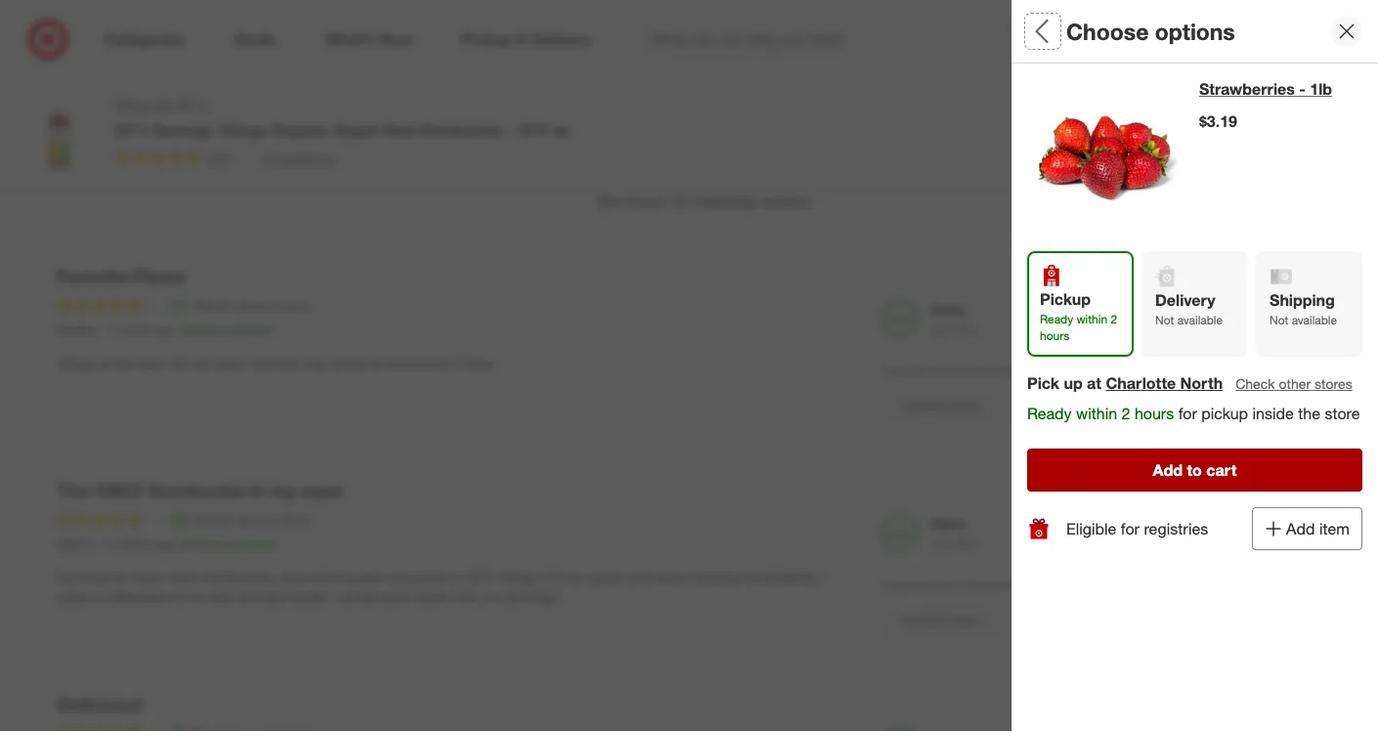 Task type: describe. For each thing, give the bounding box(es) containing it.
matching
[[690, 192, 755, 211]]

verified for only
[[180, 536, 220, 551]]

vegan
[[334, 120, 379, 140]]

verified purchases
[[1213, 114, 1342, 134]]

this for favorite flavor
[[963, 363, 982, 378]]

eligible for registries
[[1066, 519, 1208, 538]]

we
[[597, 192, 619, 211]]

ago for flavor
[[154, 322, 173, 337]]

5 left add item
[[1263, 534, 1270, 551]]

of left add item
[[1247, 534, 1259, 551]]

fl inside the $1.29 purified water - 128 fl oz (1gal) - good & gather™
[[1167, 323, 1174, 339]]

0 horizontal spatial kombucha
[[149, 479, 244, 501]]

available for shipping
[[1292, 313, 1337, 327]]

, for only
[[174, 536, 177, 551]]

choose
[[1066, 17, 1149, 45]]

not for delivery
[[1155, 313, 1174, 327]]

$0.26
[[1127, 114, 1160, 131]]

add down $4.19
[[1076, 144, 1098, 159]]

purified for purified drinking water - 24pk/16.9 fl oz bottles - good & gather™
[[1197, 323, 1244, 339]]

5 left registries
[[1116, 534, 1124, 551]]

3
[[261, 149, 269, 166]]

2lb
[[1317, 87, 1336, 103]]

marked helpful button for favorite flavor
[[882, 391, 999, 422]]

gather™ inside $1.79 organic bananas - 2lb - good & gather™
[[1273, 106, 1322, 123]]

i've
[[57, 569, 76, 585]]

in inside i've tried so many other kombuchas, and nothing else compares to gt's trilogy! it is so good, and when drinking consistently, i notice a difference in my skin and gut health. i divide each bottle into 3-4 servings.
[[174, 588, 185, 605]]

cart down pick up at charlotte north
[[1116, 400, 1139, 415]]

servings.
[[505, 588, 560, 605]]

- right (1gal)
[[1107, 342, 1112, 359]]

4 link
[[1311, 18, 1354, 61]]

1 vertical spatial hours
[[1135, 404, 1174, 423]]

at inside $4.19 ( $0.26 /fluid ounce ) at charlotte north
[[1119, 139, 1129, 153]]

best.
[[137, 355, 167, 371]]

5 up the "2 guests found this review helpful. did you?"
[[970, 320, 977, 337]]

0 vertical spatial gt's
[[175, 95, 208, 114]]

$1.79 organic bananas - 2lb - good & gather™
[[1199, 69, 1336, 123]]

2 so from the left
[[570, 569, 585, 585]]

hours inside pickup ready within 2 hours
[[1040, 329, 1069, 343]]

purchaser for favorite flavor
[[222, 322, 274, 337]]

many
[[130, 569, 164, 585]]

is inside i've tried so many other kombuchas, and nothing else compares to gt's trilogy! it is so good, and when drinking consistently, i notice a difference in my skin and gut health. i divide each bottle into 3-4 servings.
[[556, 569, 566, 585]]

review reported
[[1202, 398, 1317, 417]]

write
[[650, 44, 679, 59]]

1 so from the left
[[112, 569, 127, 585]]

would recommend for the only kombucha in my eyes
[[193, 511, 309, 527]]

add to cart down check
[[1236, 400, 1299, 415]]

- left the 2lb
[[1308, 87, 1314, 103]]

add item button
[[1252, 507, 1362, 550]]

ready within 2 hours for pickup inside the store
[[1027, 404, 1360, 423]]

questions
[[273, 149, 335, 166]]

279
[[206, 150, 229, 166]]

maddie
[[57, 322, 96, 337]]

pick up at charlotte north
[[1027, 374, 1223, 393]]

pickup
[[1040, 289, 1091, 309]]

kombucha inside shop all gt's gt's synergy trilogy organic vegan raw kombucha - 16 fl oz
[[421, 120, 501, 140]]

raw
[[383, 120, 416, 140]]

search
[[1112, 31, 1159, 50]]

cart down (
[[1116, 144, 1139, 159]]

review for the only kombucha in my eyes
[[985, 577, 1019, 592]]

ready inside pickup ready within 2 hours
[[1040, 312, 1073, 326]]

and up 'gut'
[[281, 569, 304, 585]]

favorite flavor
[[57, 265, 186, 287]]

the only kombucha in my eyes
[[57, 479, 342, 501]]

out up "9 guests found this review helpful. did you?"
[[930, 534, 950, 551]]

marked helpful for favorite flavor
[[901, 399, 979, 413]]

value out of 5 for favorite flavor
[[930, 301, 977, 337]]

eligible
[[1066, 519, 1117, 538]]

dialog containing $1.79 organic bananas - 2lb - good & gather™
[[1012, 0, 1378, 731]]

4 inside i've tried so many other kombuchas, and nothing else compares to gt's trilogy! it is so good, and when drinking consistently, i notice a difference in my skin and gut health. i divide each bottle into 3-4 servings.
[[494, 588, 501, 605]]

review for favorite flavor
[[985, 363, 1019, 378]]

inside
[[1253, 404, 1294, 423]]

1 vertical spatial trilogy
[[57, 355, 96, 371]]

0 vertical spatial verified
[[1213, 114, 1265, 134]]

skin
[[211, 588, 235, 605]]

$1.29 purified water - 128 fl oz (1gal) - good & gather™
[[1041, 305, 1174, 379]]

and right flavor
[[252, 355, 275, 371]]

bananas
[[1251, 87, 1304, 103]]

drinking
[[691, 569, 740, 585]]

organic inside shop all gt's gt's synergy trilogy organic vegan raw kombucha - 16 fl oz
[[270, 120, 329, 140]]

add to cart down pick up at charlotte north
[[1076, 400, 1139, 415]]

out up the "2 guests found this review helpful. did you?"
[[930, 320, 950, 337]]

stores
[[1315, 376, 1352, 392]]

to inside choose options dialog
[[1187, 460, 1202, 480]]

up
[[1064, 374, 1083, 393]]

$1.79
[[1251, 69, 1284, 85]]

0 vertical spatial in
[[249, 479, 265, 501]]

slg213 - 4 months ago , verified purchaser
[[57, 536, 276, 551]]

write a review button
[[641, 36, 737, 68]]

0 vertical spatial taste out of 5
[[1077, 301, 1124, 337]]

gather™ inside $3.59 purified drinking water - 24pk/16.9 fl oz bottles - good & gather™
[[1243, 381, 1293, 398]]

not for shipping
[[1270, 313, 1288, 327]]

within inside pickup ready within 2 hours
[[1077, 312, 1107, 326]]

0 horizontal spatial is
[[100, 355, 110, 371]]

add up registries
[[1153, 460, 1183, 480]]

helpful for the only kombucha in my eyes
[[944, 613, 979, 627]]

to inside i've tried so many other kombuchas, and nothing else compares to gt's trilogy! it is so good, and when drinking consistently, i notice a difference in my skin and gut health. i divide each bottle into 3-4 servings.
[[451, 569, 463, 585]]

, for flavor
[[173, 322, 176, 337]]

4 star button
[[496, 118, 558, 150]]

good inside $3.59 purified drinking water - 24pk/16.9 fl oz bottles - good & gather™
[[1272, 362, 1307, 379]]

verified for flavor
[[179, 322, 218, 337]]

1 vertical spatial for
[[1121, 519, 1140, 538]]

north inside $4.19 ( $0.26 /fluid ounce ) at charlotte north
[[1184, 139, 1214, 153]]

marked for the only kombucha in my eyes
[[901, 613, 941, 627]]

& inside the $1.29 purified water - 128 fl oz (1gal) - good & gather™
[[1154, 342, 1163, 359]]

2 inside pickup ready within 2 hours
[[1111, 312, 1117, 326]]

water inside the $1.29 purified water - 128 fl oz (1gal) - good & gather™
[[1092, 323, 1127, 339]]

of up "9 guests found this review helpful. did you?"
[[954, 534, 966, 551]]

4 right organic bananas - 2lb - good & gather™ image
[[1340, 21, 1346, 32]]

gut
[[266, 588, 286, 605]]

strawberries - 1lb
[[1199, 79, 1332, 99]]

a inside i've tried so many other kombuchas, and nothing else compares to gt's trilogy! it is so good, and when drinking consistently, i notice a difference in my skin and gut health. i divide each bottle into 3-4 servings.
[[98, 588, 106, 605]]

0 vertical spatial my
[[270, 479, 296, 501]]

when
[[654, 569, 687, 585]]

kombuchas,
[[203, 569, 277, 585]]

$4.19 ( $0.26 /fluid ounce ) at charlotte north
[[1086, 114, 1236, 153]]

purified water - 128 fl oz (1gal) - good & gather™ image
[[1058, 203, 1156, 301]]

slg213
[[57, 536, 91, 551]]

0 horizontal spatial taste
[[1077, 301, 1111, 317]]

purchases
[[1269, 114, 1342, 134]]

- up bottles
[[1218, 342, 1223, 359]]

choose options
[[1066, 17, 1235, 45]]

24pk/16.9
[[1227, 342, 1288, 359]]

value out of 5 for the only kombucha in my eyes
[[930, 515, 977, 551]]

item
[[1319, 519, 1350, 539]]

cart down check other stores button
[[1276, 400, 1299, 415]]

add to cart down $4.19
[[1076, 144, 1139, 159]]

0 horizontal spatial quality
[[1077, 515, 1123, 531]]

What can we help you find? suggestions appear below search field
[[639, 18, 1126, 61]]

fl inside shop all gt's gt's synergy trilogy organic vegan raw kombucha - 16 fl oz
[[538, 120, 547, 140]]

review inside button
[[692, 44, 728, 59]]

13
[[668, 192, 686, 211]]

1 vertical spatial quality out of 5
[[1077, 515, 1124, 551]]

compares
[[386, 569, 448, 585]]

3 questions
[[261, 149, 335, 166]]

out left registries
[[1077, 534, 1097, 551]]

- down 24pk/16.9
[[1263, 362, 1268, 379]]

consistently,
[[744, 569, 819, 585]]

0 vertical spatial strawberries - 1lb image
[[1058, 0, 1156, 65]]

only
[[95, 479, 144, 501]]

drinking
[[1248, 323, 1298, 339]]

$3.59
[[1251, 305, 1284, 321]]

month
[[117, 322, 150, 337]]

favorite
[[57, 265, 127, 287]]

charlotte north button
[[1106, 373, 1223, 395]]

helpful. for the only kombucha in my eyes
[[1022, 577, 1060, 592]]

would for only
[[193, 511, 231, 527]]

Verified purchases checkbox
[[1185, 115, 1205, 134]]

maddie - 1 month ago , verified purchaser
[[57, 322, 274, 337]]

2 within from the top
[[1076, 404, 1117, 423]]

0 vertical spatial i
[[823, 569, 826, 585]]

trilogy is the best. my fav flavor and the only brand of kombucha i'll buy.
[[57, 355, 494, 371]]

3 questions link
[[253, 147, 335, 170]]

16
[[516, 120, 533, 140]]

reported
[[1257, 398, 1317, 417]]

organic bananas - 2lb - good & gather™ image
[[1219, 0, 1316, 65]]

& inside $3.59 purified drinking water - 24pk/16.9 fl oz bottles - good & gather™
[[1311, 362, 1319, 379]]

purified drinking water - 24pk/16.9 fl oz bottles - good & gather™ image
[[1219, 203, 1316, 301]]

2% reduced fat milk - 1gal - good & gather™ image
[[1058, 459, 1156, 556]]

4 inside button
[[504, 126, 511, 141]]

)
[[1232, 114, 1236, 131]]

5 up 24pk/16.9
[[1263, 320, 1270, 337]]

of up 24pk/16.9
[[1247, 320, 1259, 337]]

bottle
[[415, 588, 451, 605]]

only
[[302, 355, 327, 371]]

- left the 128
[[1131, 323, 1136, 339]]

shipping
[[1270, 290, 1335, 310]]

i've tried so many other kombuchas, and nothing else compares to gt's trilogy! it is so good, and when drinking consistently, i notice a difference in my skin and gut health. i divide each bottle into 3-4 servings.
[[57, 569, 826, 605]]

4 star
[[504, 126, 534, 141]]

shop all gt's gt's synergy trilogy organic vegan raw kombucha - 16 fl oz
[[114, 95, 569, 140]]

not helpful button
[[1007, 391, 1124, 422]]

nothing
[[308, 569, 354, 585]]

value for favorite flavor
[[930, 301, 965, 317]]

- inside choose options dialog
[[1299, 79, 1306, 99]]

guests for the only kombucha in my eyes
[[891, 577, 926, 592]]

0 vertical spatial for
[[1178, 404, 1197, 423]]

strawberries - 1lb image inside choose options dialog
[[1027, 79, 1184, 236]]

did for the only kombucha in my eyes
[[1063, 577, 1081, 592]]

(
[[1123, 114, 1127, 131]]

synergy
[[152, 120, 213, 140]]

image of gt's synergy trilogy organic vegan raw kombucha - 16 fl oz image
[[21, 94, 99, 172]]

/fluid
[[1160, 114, 1190, 131]]

0 horizontal spatial the
[[113, 355, 133, 371]]

1 horizontal spatial taste
[[1224, 515, 1258, 531]]

add item
[[1286, 519, 1350, 539]]

pickup ready within 2 hours
[[1040, 289, 1117, 343]]

ago for only
[[155, 536, 174, 551]]

to down check
[[1262, 400, 1273, 415]]

marked for favorite flavor
[[901, 399, 941, 413]]

0 horizontal spatial gt's
[[114, 120, 148, 140]]

bottles
[[1216, 362, 1259, 379]]

check other stores button
[[1235, 374, 1353, 395]]

of right brand
[[371, 355, 382, 371]]

good inside $1.79 organic bananas - 2lb - good & gather™
[[1222, 106, 1256, 123]]

a inside button
[[682, 44, 689, 59]]



Task type: locate. For each thing, give the bounding box(es) containing it.
1 recommend from the top
[[235, 297, 309, 313]]

1 vertical spatial recommend
[[235, 511, 309, 527]]

at
[[1119, 139, 1129, 153], [1087, 374, 1101, 393]]

the inside choose options dialog
[[1298, 404, 1320, 423]]

gather™ inside the $1.29 purified water - 128 fl oz (1gal) - good & gather™
[[1082, 362, 1132, 379]]

would recommend up flavor
[[193, 297, 309, 313]]

1 vertical spatial is
[[556, 569, 566, 585]]

1 horizontal spatial trilogy
[[217, 120, 266, 140]]

1 vertical spatial marked
[[901, 613, 941, 627]]

1 horizontal spatial fl
[[1167, 323, 1174, 339]]

not inside shipping not available
[[1270, 313, 1288, 327]]

purchaser for the only kombucha in my eyes
[[223, 536, 276, 551]]

1 vertical spatial good
[[1116, 342, 1150, 359]]

and left when
[[627, 569, 650, 585]]

1 marked from the top
[[901, 399, 941, 413]]

2 vertical spatial 2
[[1122, 404, 1130, 423]]

1 vertical spatial i
[[334, 588, 337, 605]]

1 vertical spatial other
[[167, 569, 199, 585]]

good inside the $1.29 purified water - 128 fl oz (1gal) - good & gather™
[[1116, 342, 1150, 359]]

1 purified from the left
[[1041, 323, 1088, 339]]

1 guests from the top
[[891, 363, 926, 378]]

write a review
[[650, 44, 728, 59]]

1 this from the top
[[963, 363, 982, 378]]

would for flavor
[[193, 297, 231, 313]]

0 vertical spatial marked helpful
[[901, 399, 979, 413]]

of up (1gal)
[[1101, 320, 1112, 337]]

& inside $1.79 organic bananas - 2lb - good & gather™
[[1260, 106, 1269, 123]]

1 water from the left
[[1092, 323, 1127, 339]]

hours down 'charlotte north' button
[[1135, 404, 1174, 423]]

2 horizontal spatial &
[[1311, 362, 1319, 379]]

vitamin d whole milk - 1gal - good & gather™ image
[[1219, 459, 1316, 556]]

check
[[1235, 376, 1275, 392]]

it
[[544, 569, 552, 585]]

quality out of 5 up 24pk/16.9
[[1224, 301, 1270, 337]]

1 horizontal spatial the
[[279, 355, 298, 371]]

purchaser up flavor
[[222, 322, 274, 337]]

north
[[1184, 139, 1214, 153], [1180, 374, 1223, 393]]

other up reported
[[1279, 376, 1311, 392]]

fl right the 128
[[1167, 323, 1174, 339]]

reviews
[[759, 192, 812, 211]]

check other stores
[[1235, 376, 1352, 392]]

0 horizontal spatial so
[[112, 569, 127, 585]]

marked
[[901, 399, 941, 413], [901, 613, 941, 627]]

we found 13 matching reviews
[[597, 192, 812, 211]]

0 horizontal spatial other
[[167, 569, 199, 585]]

marked helpful button down "9 guests found this review helpful. did you?"
[[882, 605, 999, 636]]

delivery not available
[[1155, 290, 1223, 327]]

kombucha
[[386, 355, 451, 371]]

oz right 16
[[551, 120, 569, 140]]

0 vertical spatial is
[[100, 355, 110, 371]]

of
[[954, 320, 966, 337], [1101, 320, 1112, 337], [1247, 320, 1259, 337], [371, 355, 382, 371], [954, 534, 966, 551], [1101, 534, 1112, 551], [1247, 534, 1259, 551]]

this for the only kombucha in my eyes
[[963, 577, 982, 592]]

out right registries
[[1224, 534, 1243, 551]]

and
[[252, 355, 275, 371], [281, 569, 304, 585], [627, 569, 650, 585], [239, 588, 262, 605]]

1 horizontal spatial good
[[1222, 106, 1256, 123]]

so right the tried
[[112, 569, 127, 585]]

not inside button
[[1037, 399, 1056, 413]]

0 horizontal spatial trilogy
[[57, 355, 96, 371]]

i'll
[[454, 355, 466, 371]]

5 up "9 guests found this review helpful. did you?"
[[970, 534, 977, 551]]

value up "9 guests found this review helpful. did you?"
[[930, 515, 965, 531]]

2 recommend from the top
[[235, 511, 309, 527]]

ago right months
[[155, 536, 174, 551]]

dialog
[[1012, 0, 1378, 731]]

1 horizontal spatial quality
[[1224, 301, 1270, 317]]

2 you? from the top
[[1084, 577, 1109, 592]]

marked down "9 guests found this review helpful. did you?"
[[901, 613, 941, 627]]

water inside $3.59 purified drinking water - 24pk/16.9 fl oz bottles - good & gather™
[[1302, 323, 1338, 339]]

-
[[1299, 79, 1306, 99], [1308, 87, 1314, 103], [1213, 106, 1218, 123], [505, 120, 512, 140], [99, 322, 104, 337], [1131, 323, 1136, 339], [1107, 342, 1112, 359], [1218, 342, 1223, 359], [1263, 362, 1268, 379], [95, 536, 99, 551]]

of left registries
[[1101, 534, 1112, 551]]

2 vertical spatial found
[[930, 577, 960, 592]]

$3.59 purified drinking water - 24pk/16.9 fl oz bottles - good & gather™
[[1197, 305, 1338, 398]]

1 would recommend from the top
[[193, 297, 309, 313]]

helpful for favorite flavor
[[944, 399, 979, 413]]

organic up the $3.19
[[1199, 87, 1247, 103]]

ready down pickup
[[1040, 312, 1073, 326]]

0 horizontal spatial water
[[1092, 323, 1127, 339]]

notice
[[57, 588, 94, 605]]

1 vertical spatial value
[[930, 515, 965, 531]]

fl
[[538, 120, 547, 140], [1167, 323, 1174, 339], [1292, 342, 1299, 359]]

in left eyes
[[249, 479, 265, 501]]

ago
[[154, 322, 173, 337], [155, 536, 174, 551]]

this left 'pick' on the right of page
[[963, 363, 982, 378]]

- inside shop all gt's gt's synergy trilogy organic vegan raw kombucha - 16 fl oz
[[505, 120, 512, 140]]

add to cart inside choose options dialog
[[1153, 460, 1237, 480]]

2 water from the left
[[1302, 323, 1338, 339]]

1 horizontal spatial organic
[[1199, 87, 1247, 103]]

2 guests from the top
[[891, 577, 926, 592]]

delicious!
[[57, 693, 144, 715]]

quality out of 5 left registries
[[1077, 515, 1124, 551]]

quality left registries
[[1077, 515, 1123, 531]]

add inside the add item "button"
[[1286, 519, 1315, 539]]

1 vertical spatial in
[[174, 588, 185, 605]]

2 this from the top
[[963, 577, 982, 592]]

strawberries - 1lb image
[[1058, 0, 1156, 65], [1027, 79, 1184, 236]]

helpful down "9 guests found this review helpful. did you?"
[[944, 613, 979, 627]]

quality out of 5
[[1224, 301, 1270, 337], [1077, 515, 1124, 551]]

2 guests found this review helpful. did you?
[[882, 363, 1109, 378]]

- left '1'
[[99, 322, 104, 337]]

1 vertical spatial marked helpful button
[[882, 605, 999, 636]]

would down the only kombucha in my eyes
[[193, 511, 231, 527]]

2 horizontal spatial 2
[[1122, 404, 1130, 423]]

you?
[[1084, 363, 1109, 378], [1084, 577, 1109, 592]]

charlotte down "$0.26"
[[1133, 139, 1181, 153]]

0 vertical spatial found
[[624, 192, 664, 211]]

0 vertical spatial would
[[193, 297, 231, 313]]

you? for the only kombucha in my eyes
[[1084, 577, 1109, 592]]

1 horizontal spatial available
[[1292, 313, 1337, 327]]

1 you? from the top
[[1084, 363, 1109, 378]]

oz
[[551, 120, 569, 140], [1052, 342, 1066, 359], [1303, 342, 1317, 359]]

2 value out of 5 from the top
[[930, 515, 977, 551]]

4 down gt's
[[494, 588, 501, 605]]

gather™ up inside
[[1243, 381, 1293, 398]]

1 marked helpful from the top
[[901, 399, 979, 413]]

value out of 5
[[930, 301, 977, 337], [930, 515, 977, 551]]

1 vertical spatial value out of 5
[[930, 515, 977, 551]]

1 value from the top
[[930, 301, 965, 317]]

each
[[382, 588, 411, 605]]

my left eyes
[[270, 479, 296, 501]]

flavor
[[215, 355, 248, 371]]

1 horizontal spatial &
[[1260, 106, 1269, 123]]

north inside choose options dialog
[[1180, 374, 1223, 393]]

purchaser up kombuchas, on the bottom left of page
[[223, 536, 276, 551]]

0 vertical spatial north
[[1184, 139, 1214, 153]]

2 would recommend from the top
[[193, 511, 309, 527]]

helpful.
[[1022, 363, 1060, 378], [1022, 577, 1060, 592]]

value for the only kombucha in my eyes
[[930, 515, 965, 531]]

2 would from the top
[[193, 511, 231, 527]]

to up into
[[451, 569, 463, 585]]

1
[[107, 322, 114, 337]]

not down delivery
[[1155, 313, 1174, 327]]

2 horizontal spatial not
[[1270, 313, 1288, 327]]

gt's up synergy on the top of page
[[175, 95, 208, 114]]

add down check
[[1236, 400, 1258, 415]]

to down $4.19
[[1101, 144, 1113, 159]]

$3.19
[[1199, 111, 1237, 131]]

health.
[[289, 588, 330, 605]]

2 vertical spatial fl
[[1292, 342, 1299, 359]]

taste right registries
[[1224, 515, 1258, 531]]

within down "up"
[[1076, 404, 1117, 423]]

strawberries
[[1199, 79, 1295, 99]]

, up my
[[173, 322, 176, 337]]

1 horizontal spatial purified
[[1197, 323, 1244, 339]]

1 vertical spatial &
[[1154, 342, 1163, 359]]

4
[[1340, 21, 1346, 32], [504, 126, 511, 141], [103, 536, 109, 551], [494, 588, 501, 605]]

cart down pickup
[[1206, 460, 1237, 480]]

recommend
[[235, 297, 309, 313], [235, 511, 309, 527]]

ago right month
[[154, 322, 173, 337]]

available down shipping
[[1292, 313, 1337, 327]]

2 vertical spatial gather™
[[1243, 381, 1293, 398]]

delivery
[[1155, 290, 1215, 310]]

marked helpful for the only kombucha in my eyes
[[901, 613, 979, 627]]

0 vertical spatial recommend
[[235, 297, 309, 313]]

trilogy down maddie
[[57, 355, 96, 371]]

marked helpful down "9 guests found this review helpful. did you?"
[[901, 613, 979, 627]]

to
[[1101, 144, 1113, 159], [1101, 400, 1113, 415], [1262, 400, 1273, 415], [1187, 460, 1202, 480], [451, 569, 463, 585]]

purified for purified water - 128 fl oz (1gal) - good & gather™
[[1041, 323, 1088, 339]]

fl inside $3.59 purified drinking water - 24pk/16.9 fl oz bottles - good & gather™
[[1292, 342, 1299, 359]]

this
[[963, 363, 982, 378], [963, 577, 982, 592]]

value
[[930, 301, 965, 317], [930, 515, 965, 531]]

1 vertical spatial a
[[98, 588, 106, 605]]

2 horizontal spatial the
[[1298, 404, 1320, 423]]

1 horizontal spatial gt's
[[175, 95, 208, 114]]

not inside 'delivery not available'
[[1155, 313, 1174, 327]]

0 horizontal spatial 2
[[882, 363, 888, 378]]

0 vertical spatial other
[[1279, 376, 1311, 392]]

0 vertical spatial 2
[[1111, 312, 1117, 326]]

to down ready within 2 hours for pickup inside the store on the bottom of the page
[[1187, 460, 1202, 480]]

0 vertical spatial a
[[682, 44, 689, 59]]

,
[[173, 322, 176, 337], [174, 536, 177, 551]]

4 left months
[[103, 536, 109, 551]]

0 vertical spatial quality
[[1224, 301, 1270, 317]]

organic inside $1.79 organic bananas - 2lb - good & gather™
[[1199, 87, 1247, 103]]

available down delivery
[[1177, 313, 1223, 327]]

marked helpful down the "2 guests found this review helpful. did you?"
[[901, 399, 979, 413]]

& down bananas
[[1260, 106, 1269, 123]]

1 vertical spatial you?
[[1084, 577, 1109, 592]]

5 left the 128
[[1116, 320, 1124, 337]]

charlotte inside $4.19 ( $0.26 /fluid ounce ) at charlotte north
[[1133, 139, 1181, 153]]

1 did from the top
[[1063, 363, 1081, 378]]

2 vertical spatial &
[[1311, 362, 1319, 379]]

0 vertical spatial guests
[[891, 363, 926, 378]]

gather™ down (1gal)
[[1082, 362, 1132, 379]]

fl down 'drinking' at the top of the page
[[1292, 342, 1299, 359]]

0 vertical spatial &
[[1260, 106, 1269, 123]]

taste out of 5 up (1gal)
[[1077, 301, 1124, 337]]

did for favorite flavor
[[1063, 363, 1081, 378]]

north down "verified purchases" option
[[1184, 139, 1214, 153]]

1 vertical spatial kombucha
[[149, 479, 244, 501]]

charlotte inside choose options dialog
[[1106, 374, 1176, 393]]

available
[[1177, 313, 1223, 327], [1292, 313, 1337, 327]]

0 horizontal spatial i
[[334, 588, 337, 605]]

buy.
[[470, 355, 494, 371]]

0 horizontal spatial fl
[[538, 120, 547, 140]]

recommend for favorite flavor
[[235, 297, 309, 313]]

ready down 'pick' on the right of page
[[1027, 404, 1072, 423]]

1 vertical spatial ,
[[174, 536, 177, 551]]

at inside choose options dialog
[[1087, 374, 1101, 393]]

1 vertical spatial ago
[[155, 536, 174, 551]]

available inside shipping not available
[[1292, 313, 1337, 327]]

verified up fav at the left of the page
[[179, 322, 218, 337]]

2 marked from the top
[[901, 613, 941, 627]]

found for the only kombucha in my eyes
[[930, 577, 960, 592]]

1 vertical spatial fl
[[1167, 323, 1174, 339]]

1 horizontal spatial not
[[1155, 313, 1174, 327]]

the
[[57, 479, 90, 501]]

2 vertical spatial good
[[1272, 362, 1307, 379]]

out up (1gal)
[[1077, 320, 1097, 337]]

2 did from the top
[[1063, 577, 1081, 592]]

0 vertical spatial ,
[[173, 322, 176, 337]]

my inside i've tried so many other kombuchas, and nothing else compares to gt's trilogy! it is so good, and when drinking consistently, i notice a difference in my skin and gut health. i divide each bottle into 3-4 servings.
[[189, 588, 207, 605]]

$4.19
[[1086, 114, 1119, 131]]

is right it
[[556, 569, 566, 585]]

trilogy up 3
[[217, 120, 266, 140]]

oz inside $3.59 purified drinking water - 24pk/16.9 fl oz bottles - good & gather™
[[1303, 342, 1317, 359]]

0 vertical spatial value
[[930, 301, 965, 317]]

the left the "best."
[[113, 355, 133, 371]]

1 vertical spatial organic
[[270, 120, 329, 140]]

trilogy inside shop all gt's gt's synergy trilogy organic vegan raw kombucha - 16 fl oz
[[217, 120, 266, 140]]

1 horizontal spatial oz
[[1052, 342, 1066, 359]]

other
[[1279, 376, 1311, 392], [167, 569, 199, 585]]

1 vertical spatial gather™
[[1082, 362, 1132, 379]]

0 horizontal spatial at
[[1087, 374, 1101, 393]]

1 horizontal spatial quality out of 5
[[1224, 301, 1270, 337]]

helpful down the "2 guests found this review helpful. did you?"
[[944, 399, 979, 413]]

available for delivery
[[1177, 313, 1223, 327]]

marked helpful button for the only kombucha in my eyes
[[882, 605, 999, 636]]

3-
[[481, 588, 494, 605]]

within up (1gal)
[[1077, 312, 1107, 326]]

of up the "2 guests found this review helpful. did you?"
[[954, 320, 966, 337]]

all
[[156, 95, 171, 114]]

good up reported
[[1272, 362, 1307, 379]]

gt's down shop
[[114, 120, 148, 140]]

0 horizontal spatial good
[[1116, 342, 1150, 359]]

guests for favorite flavor
[[891, 363, 926, 378]]

0 vertical spatial marked helpful button
[[882, 391, 999, 422]]

gather™ down bananas
[[1273, 106, 1322, 123]]

you? for favorite flavor
[[1084, 363, 1109, 378]]

purified inside the $1.29 purified water - 128 fl oz (1gal) - good & gather™
[[1041, 323, 1088, 339]]

128
[[1140, 323, 1163, 339]]

1 vertical spatial gt's
[[114, 120, 148, 140]]

i down nothing
[[334, 588, 337, 605]]

pickup
[[1201, 404, 1248, 423]]

other inside button
[[1279, 376, 1311, 392]]

water down shipping
[[1302, 323, 1338, 339]]

0 horizontal spatial oz
[[551, 120, 569, 140]]

would
[[193, 297, 231, 313], [193, 511, 231, 527]]

out
[[930, 320, 950, 337], [1077, 320, 1097, 337], [1224, 320, 1243, 337], [930, 534, 950, 551], [1077, 534, 1097, 551], [1224, 534, 1243, 551]]

to down pick up at charlotte north
[[1101, 400, 1113, 415]]

1 available from the left
[[1177, 313, 1223, 327]]

helpful inside button
[[1059, 399, 1094, 413]]

recommend for the only kombucha in my eyes
[[235, 511, 309, 527]]

0 vertical spatial at
[[1119, 139, 1129, 153]]

marked helpful button
[[882, 391, 999, 422], [882, 605, 999, 636]]

good
[[1222, 106, 1256, 123], [1116, 342, 1150, 359], [1272, 362, 1307, 379]]

2 purified from the left
[[1197, 323, 1244, 339]]

review
[[692, 44, 728, 59], [985, 363, 1019, 378], [985, 577, 1019, 592]]

a right write
[[682, 44, 689, 59]]

verified up kombuchas, on the bottom left of page
[[180, 536, 220, 551]]

1 value out of 5 from the top
[[930, 301, 977, 337]]

did down eligible
[[1063, 577, 1081, 592]]

1 within from the top
[[1077, 312, 1107, 326]]

1 vertical spatial at
[[1087, 374, 1101, 393]]

other inside i've tried so many other kombuchas, and nothing else compares to gt's trilogy! it is so good, and when drinking consistently, i notice a difference in my skin and gut health. i divide each bottle into 3-4 servings.
[[167, 569, 199, 585]]

2
[[1111, 312, 1117, 326], [882, 363, 888, 378], [1122, 404, 1130, 423]]

found for favorite flavor
[[930, 363, 960, 378]]

1 horizontal spatial for
[[1178, 404, 1197, 423]]

purified inside $3.59 purified drinking water - 24pk/16.9 fl oz bottles - good & gather™
[[1197, 323, 1244, 339]]

1 helpful. from the top
[[1022, 363, 1060, 378]]

divide
[[341, 588, 378, 605]]

trilogy!
[[498, 569, 541, 585]]

gt's
[[467, 569, 494, 585]]

1 vertical spatial found
[[930, 363, 960, 378]]

found
[[624, 192, 664, 211], [930, 363, 960, 378], [930, 577, 960, 592]]

would recommend up kombuchas, on the bottom left of page
[[193, 511, 309, 527]]

- left the )
[[1213, 106, 1218, 123]]

out up 24pk/16.9
[[1224, 320, 1243, 337]]

, right months
[[174, 536, 177, 551]]

1 horizontal spatial kombucha
[[421, 120, 501, 140]]

recommend up "trilogy is the best. my fav flavor and the only brand of kombucha i'll buy."
[[235, 297, 309, 313]]

did down (1gal)
[[1063, 363, 1081, 378]]

you? down (1gal)
[[1084, 363, 1109, 378]]

2 marked helpful from the top
[[901, 613, 979, 627]]

for right eligible
[[1121, 519, 1140, 538]]

and down kombuchas, on the bottom left of page
[[239, 588, 262, 605]]

not helpful
[[1037, 399, 1094, 413]]

1 vertical spatial within
[[1076, 404, 1117, 423]]

would recommend for favorite flavor
[[193, 297, 309, 313]]

available inside 'delivery not available'
[[1177, 313, 1223, 327]]

0 vertical spatial quality out of 5
[[1224, 301, 1270, 337]]

0 horizontal spatial taste out of 5
[[1077, 301, 1124, 337]]

purified
[[1041, 323, 1088, 339], [1197, 323, 1244, 339]]

1 horizontal spatial taste out of 5
[[1224, 515, 1270, 551]]

0 vertical spatial did
[[1063, 363, 1081, 378]]

279 link
[[114, 147, 249, 171]]

add down "up"
[[1076, 400, 1098, 415]]

$1.29
[[1091, 305, 1124, 321]]

1 vertical spatial review
[[985, 363, 1019, 378]]

star
[[514, 126, 534, 141]]

0 vertical spatial you?
[[1084, 363, 1109, 378]]

9 guests found this review helpful. did you?
[[882, 577, 1109, 592]]

0 horizontal spatial a
[[98, 588, 106, 605]]

store
[[1325, 404, 1360, 423]]

0 horizontal spatial in
[[174, 588, 185, 605]]

1lb
[[1310, 79, 1332, 99]]

2 marked helpful button from the top
[[882, 605, 999, 636]]

value out of 5 up the "2 guests found this review helpful. did you?"
[[930, 301, 977, 337]]

the left only at the left of page
[[279, 355, 298, 371]]

the down check other stores button
[[1298, 404, 1320, 423]]

cart inside choose options dialog
[[1206, 460, 1237, 480]]

2 available from the left
[[1292, 313, 1337, 327]]

- right slg213 at bottom
[[95, 536, 99, 551]]

helpful. for favorite flavor
[[1022, 363, 1060, 378]]

1 marked helpful button from the top
[[882, 391, 999, 422]]

1 vertical spatial north
[[1180, 374, 1223, 393]]

2 helpful. from the top
[[1022, 577, 1060, 592]]

(1gal)
[[1070, 342, 1103, 359]]

review
[[1202, 398, 1252, 417]]

water down the $1.29 at the top of the page
[[1092, 323, 1127, 339]]

hours left (1gal)
[[1040, 329, 1069, 343]]

purified up 24pk/16.9
[[1197, 323, 1244, 339]]

1 vertical spatial ready
[[1027, 404, 1072, 423]]

oz inside shop all gt's gt's synergy trilogy organic vegan raw kombucha - 16 fl oz
[[551, 120, 569, 140]]

2 value from the top
[[930, 515, 965, 531]]

options
[[1155, 17, 1235, 45]]

fav
[[193, 355, 211, 371]]

0 vertical spatial fl
[[538, 120, 547, 140]]

in right the difference
[[174, 588, 185, 605]]

0 vertical spatial value out of 5
[[930, 301, 977, 337]]

so
[[112, 569, 127, 585], [570, 569, 585, 585]]

0 vertical spatial marked
[[901, 399, 941, 413]]

choose options dialog
[[1012, 0, 1378, 731]]

1 would from the top
[[193, 297, 231, 313]]

for
[[1178, 404, 1197, 423], [1121, 519, 1140, 538]]

0 vertical spatial ready
[[1040, 312, 1073, 326]]

you? down eligible
[[1084, 577, 1109, 592]]

oz inside the $1.29 purified water - 128 fl oz (1gal) - good & gather™
[[1052, 342, 1066, 359]]

registries
[[1144, 519, 1208, 538]]

1 horizontal spatial my
[[270, 479, 296, 501]]



Task type: vqa. For each thing, say whether or not it's contained in the screenshot.
top With
no



